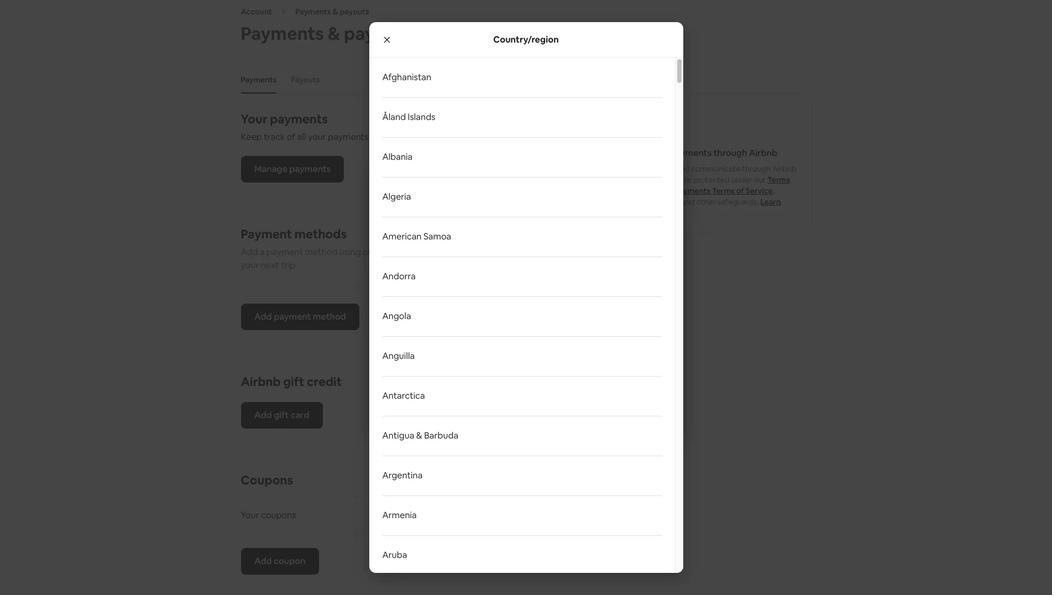 Task type: vqa. For each thing, say whether or not it's contained in the screenshot.
2
no



Task type: describe. For each thing, give the bounding box(es) containing it.
and for always pay and communicate through airbnb to ensure you're protected under our
[[677, 164, 690, 174]]

make all payments through airbnb
[[635, 147, 778, 159]]

your inside payment methods add a payment method using our secure payment system, then start planning your next trip.
[[241, 259, 259, 271]]

mastercard image
[[387, 213, 395, 223]]

algeria
[[383, 191, 411, 202]]

1 vertical spatial terms
[[713, 186, 735, 196]]

angola
[[383, 310, 411, 322]]

2 discover card image from the top
[[445, 216, 475, 221]]

add gift card link
[[241, 402, 323, 429]]

of inside terms of service
[[635, 186, 643, 196]]

to
[[635, 175, 643, 185]]

1 american express card image from the top
[[420, 213, 441, 223]]

safeguards.
[[718, 197, 759, 207]]

tab list containing payments
[[235, 66, 570, 93]]

coupons
[[261, 509, 296, 521]]

0 vertical spatial through
[[714, 147, 747, 159]]

learn more link
[[635, 197, 781, 218]]

add card details
[[488, 175, 565, 188]]

learn
[[761, 197, 781, 207]]

service inside terms of service
[[645, 186, 672, 196]]

country/region dialog
[[369, 22, 683, 575]]

methods
[[295, 226, 347, 242]]

albania
[[383, 151, 413, 163]]

and for , cancellation, and other safeguards.
[[682, 197, 695, 207]]

protected
[[694, 175, 730, 185]]

make
[[635, 147, 658, 159]]

account link
[[241, 7, 272, 17]]

keep
[[241, 131, 262, 143]]

åland islands
[[383, 111, 436, 123]]

through inside always pay and communicate through airbnb to ensure you're protected under our
[[743, 164, 771, 174]]

& inside list box
[[416, 430, 423, 441]]

payouts
[[291, 75, 320, 85]]

0 vertical spatial payouts
[[340, 7, 369, 17]]

barbuda
[[424, 430, 459, 441]]

payment up the trip.
[[267, 246, 303, 258]]

0 horizontal spatial card
[[291, 409, 309, 421]]

united states
[[389, 356, 444, 368]]

andorra
[[383, 271, 416, 282]]

payment down american samoa
[[408, 246, 444, 258]]

list box containing afghanistan
[[369, 58, 683, 575]]

under
[[732, 175, 753, 185]]

cancel button
[[387, 404, 419, 419]]

account
[[241, 7, 272, 17]]

gift for add
[[274, 409, 289, 421]]

add for add gift card
[[254, 409, 272, 421]]

united states element
[[383, 342, 670, 373]]

you're
[[670, 175, 692, 185]]

payouts button
[[286, 69, 326, 90]]

anguilla
[[383, 350, 415, 362]]

antigua & barbuda
[[383, 430, 459, 441]]

antarctica
[[383, 390, 425, 402]]

2 american express card image from the top
[[420, 216, 441, 221]]

card inside dialog
[[510, 175, 531, 188]]

1 vertical spatial payments & payouts
[[241, 22, 413, 45]]

visa card image
[[400, 216, 416, 221]]

add payment method button
[[241, 304, 359, 330]]

payments button
[[235, 69, 282, 90]]

1 vertical spatial all
[[659, 147, 669, 159]]

other
[[697, 197, 716, 207]]

our inside payment methods add a payment method using our secure payment system, then start planning your next trip.
[[363, 246, 377, 258]]

your for payments
[[241, 111, 268, 127]]

1 discover card image from the top
[[445, 213, 475, 223]]

armenia
[[383, 510, 417, 521]]

pay
[[662, 164, 675, 174]]

cancel
[[387, 405, 419, 418]]

, cancellation, and other safeguards.
[[635, 186, 775, 207]]

payments terms of service link
[[675, 186, 773, 196]]

payment
[[241, 226, 292, 242]]



Task type: locate. For each thing, give the bounding box(es) containing it.
airbnb up under
[[749, 147, 778, 159]]

payouts
[[340, 7, 369, 17], [344, 22, 413, 45]]

antigua
[[383, 430, 414, 441]]

1 vertical spatial gift
[[274, 409, 289, 421]]

payments
[[295, 7, 331, 17], [241, 22, 324, 45], [241, 75, 277, 85], [675, 186, 711, 196]]

country/region
[[494, 33, 559, 45]]

1 service from the left
[[645, 186, 672, 196]]

1 horizontal spatial of
[[635, 186, 643, 196]]

airbnb gift credit
[[241, 374, 342, 389]]

terms down the protected
[[713, 186, 735, 196]]

start
[[500, 246, 520, 258]]

all right track
[[298, 131, 306, 143]]

1 vertical spatial payouts
[[344, 22, 413, 45]]

all
[[298, 131, 306, 143], [659, 147, 669, 159]]

always
[[635, 164, 660, 174]]

1 vertical spatial your
[[241, 259, 259, 271]]

add for add payment method
[[254, 311, 272, 323]]

1 vertical spatial our
[[363, 246, 377, 258]]

list box
[[369, 58, 683, 575]]

payment down the trip.
[[274, 311, 311, 323]]

your coupons
[[241, 509, 296, 521]]

2 vertical spatial and
[[682, 197, 695, 207]]

through up communicate
[[714, 147, 747, 159]]

card down airbnb gift credit
[[291, 409, 309, 421]]

manage payments
[[254, 163, 331, 175]]

afghanistan
[[383, 71, 432, 83]]

1 horizontal spatial your
[[308, 131, 326, 143]]

communicate
[[692, 164, 741, 174]]

trip.
[[281, 259, 298, 271]]

1 your from the top
[[241, 111, 268, 127]]

service up 'learn' at the right of the page
[[746, 186, 773, 196]]

through
[[714, 147, 747, 159], [743, 164, 771, 174]]

your for coupons
[[241, 509, 259, 521]]

gift
[[283, 374, 304, 389], [274, 409, 289, 421]]

service up cancellation,
[[645, 186, 672, 196]]

of
[[287, 131, 296, 143], [635, 186, 643, 196], [737, 186, 744, 196]]

method inside button
[[313, 311, 346, 323]]

0 vertical spatial all
[[298, 131, 306, 143]]

add inside dialog
[[488, 175, 508, 188]]

gift for airbnb
[[283, 374, 304, 389]]

your left next
[[241, 259, 259, 271]]

1 horizontal spatial our
[[754, 175, 766, 185]]

samoa
[[424, 231, 451, 242]]

and inside , cancellation, and other safeguards.
[[682, 197, 695, 207]]

0 vertical spatial terms
[[768, 175, 790, 185]]

payments inside button
[[241, 75, 277, 85]]

0 horizontal spatial of
[[287, 131, 296, 143]]

and down åland at top left
[[371, 131, 386, 143]]

terms up ,
[[768, 175, 790, 185]]

åland
[[383, 111, 406, 123]]

0 vertical spatial our
[[754, 175, 766, 185]]

your inside your payments keep track of all your payments and refunds.
[[241, 111, 268, 127]]

0 horizontal spatial your
[[241, 259, 259, 271]]

aruba
[[383, 549, 407, 561]]

&
[[333, 7, 338, 17], [328, 22, 340, 45], [416, 430, 423, 441]]

learn more
[[635, 197, 781, 218]]

payments
[[270, 111, 328, 127], [328, 131, 369, 143], [670, 147, 712, 159], [289, 163, 331, 175]]

manage
[[254, 163, 287, 175]]

of inside your payments keep track of all your payments and refunds.
[[287, 131, 296, 143]]

our right under
[[754, 175, 766, 185]]

1 vertical spatial &
[[328, 22, 340, 45]]

2 your from the top
[[241, 509, 259, 521]]

1 horizontal spatial all
[[659, 147, 669, 159]]

add left a
[[241, 246, 258, 258]]

your up keep
[[241, 111, 268, 127]]

a
[[260, 246, 265, 258]]

our inside always pay and communicate through airbnb to ensure you're protected under our
[[754, 175, 766, 185]]

payments terms of service
[[675, 186, 773, 196]]

mastercard image
[[387, 216, 395, 221]]

method
[[305, 246, 338, 258], [313, 311, 346, 323]]

1 vertical spatial card
[[291, 409, 309, 421]]

our
[[754, 175, 766, 185], [363, 246, 377, 258]]

airbnb up ,
[[773, 164, 797, 174]]

2 horizontal spatial of
[[737, 186, 744, 196]]

your inside your payments keep track of all your payments and refunds.
[[308, 131, 326, 143]]

american samoa
[[383, 231, 451, 242]]

track
[[264, 131, 285, 143]]

and inside your payments keep track of all your payments and refunds.
[[371, 131, 386, 143]]

united
[[389, 356, 416, 368]]

united states button
[[383, 342, 670, 373]]

add inside button
[[254, 311, 272, 323]]

of down under
[[737, 186, 744, 196]]

0 vertical spatial &
[[333, 7, 338, 17]]

american express card image
[[420, 213, 441, 223], [420, 216, 441, 221]]

0 vertical spatial gift
[[283, 374, 304, 389]]

0 vertical spatial method
[[305, 246, 338, 258]]

of right track
[[287, 131, 296, 143]]

terms of service
[[635, 175, 790, 196]]

2 vertical spatial &
[[416, 430, 423, 441]]

payments & payouts
[[295, 7, 369, 17], [241, 22, 413, 45]]

of down "to"
[[635, 186, 643, 196]]

cancellation,
[[635, 197, 680, 207]]

1 vertical spatial through
[[743, 164, 771, 174]]

our right the using
[[363, 246, 377, 258]]

1 vertical spatial your
[[241, 509, 259, 521]]

your payments keep track of all your payments and refunds.
[[241, 111, 421, 143]]

0 horizontal spatial our
[[363, 246, 377, 258]]

payment methods add a payment method using our secure payment system, then start planning your next trip.
[[241, 226, 556, 271]]

0 vertical spatial your
[[241, 111, 268, 127]]

and left other
[[682, 197, 695, 207]]

0 horizontal spatial service
[[645, 186, 672, 196]]

and
[[371, 131, 386, 143], [677, 164, 690, 174], [682, 197, 695, 207]]

airbnb up add gift card
[[241, 374, 281, 389]]

terms inside terms of service
[[768, 175, 790, 185]]

0 vertical spatial card
[[510, 175, 531, 188]]

0 horizontal spatial all
[[298, 131, 306, 143]]

payment
[[267, 246, 303, 258], [408, 246, 444, 258], [274, 311, 311, 323]]

add payment method
[[254, 311, 346, 323]]

your
[[308, 131, 326, 143], [241, 259, 259, 271]]

ensure
[[645, 175, 669, 185]]

credit
[[307, 374, 342, 389]]

add for add card details
[[488, 175, 508, 188]]

next
[[261, 259, 279, 271]]

manage payments link
[[241, 156, 344, 183]]

1 horizontal spatial card
[[510, 175, 531, 188]]

and inside always pay and communicate through airbnb to ensure you're protected under our
[[677, 164, 690, 174]]

states
[[418, 356, 444, 368]]

add down airbnb gift credit
[[254, 409, 272, 421]]

0 vertical spatial and
[[371, 131, 386, 143]]

and up the you're
[[677, 164, 690, 174]]

your left coupons
[[241, 509, 259, 521]]

then
[[479, 246, 498, 258]]

system,
[[446, 246, 477, 258]]

your
[[241, 111, 268, 127], [241, 509, 259, 521]]

always pay and communicate through airbnb to ensure you're protected under our
[[635, 164, 797, 185]]

secure
[[379, 246, 406, 258]]

discover card image
[[445, 213, 475, 223], [445, 216, 475, 221]]

add card details dialog
[[369, 164, 683, 431]]

using
[[340, 246, 361, 258]]

add gift card
[[254, 409, 309, 421]]

add
[[488, 175, 508, 188], [241, 246, 258, 258], [254, 311, 272, 323], [254, 409, 272, 421]]

argentina
[[383, 470, 423, 481]]

0 horizontal spatial terms
[[713, 186, 735, 196]]

1 horizontal spatial service
[[746, 186, 773, 196]]

tab list
[[235, 66, 570, 93]]

1 horizontal spatial terms
[[768, 175, 790, 185]]

payment inside button
[[274, 311, 311, 323]]

more
[[635, 208, 655, 218]]

add down next
[[254, 311, 272, 323]]

0 vertical spatial your
[[308, 131, 326, 143]]

add left details on the right top of the page
[[488, 175, 508, 188]]

gift down airbnb gift credit
[[274, 409, 289, 421]]

airbnb inside always pay and communicate through airbnb to ensure you're protected under our
[[773, 164, 797, 174]]

islands
[[408, 111, 436, 123]]

your up manage payments
[[308, 131, 326, 143]]

through up under
[[743, 164, 771, 174]]

method inside payment methods add a payment method using our secure payment system, then start planning your next trip.
[[305, 246, 338, 258]]

card
[[510, 175, 531, 188], [291, 409, 309, 421]]

service
[[645, 186, 672, 196], [746, 186, 773, 196]]

0 vertical spatial airbnb
[[749, 147, 778, 159]]

refunds.
[[388, 131, 421, 143]]

terms of service link
[[635, 175, 790, 196]]

1 vertical spatial method
[[313, 311, 346, 323]]

add inside payment methods add a payment method using our secure payment system, then start planning your next trip.
[[241, 246, 258, 258]]

2 vertical spatial airbnb
[[241, 374, 281, 389]]

,
[[773, 186, 775, 196]]

terms
[[768, 175, 790, 185], [713, 186, 735, 196]]

2 service from the left
[[746, 186, 773, 196]]

0 vertical spatial payments & payouts
[[295, 7, 369, 17]]

card left details on the right top of the page
[[510, 175, 531, 188]]

1 vertical spatial airbnb
[[773, 164, 797, 174]]

all up pay
[[659, 147, 669, 159]]

american
[[383, 231, 422, 242]]

all inside your payments keep track of all your payments and refunds.
[[298, 131, 306, 143]]

gift left credit
[[283, 374, 304, 389]]

planning
[[522, 246, 556, 258]]

visa card image
[[400, 213, 416, 223]]

coupons
[[241, 472, 293, 488]]

details
[[533, 175, 565, 188]]

airbnb
[[749, 147, 778, 159], [773, 164, 797, 174], [241, 374, 281, 389]]

1 vertical spatial and
[[677, 164, 690, 174]]



